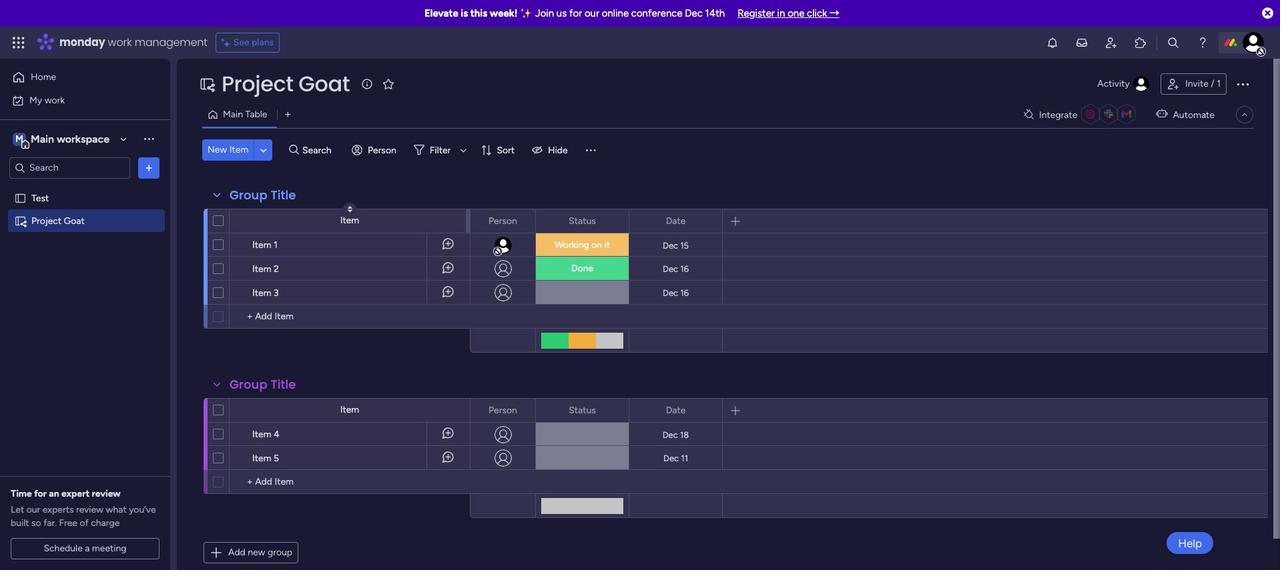 Task type: locate. For each thing, give the bounding box(es) containing it.
group title field down angle down icon
[[226, 187, 299, 204]]

work right monday
[[108, 35, 132, 50]]

options image
[[517, 210, 526, 233], [517, 400, 526, 422]]

is
[[461, 7, 468, 19]]

week!
[[490, 7, 518, 19]]

0 vertical spatial for
[[570, 7, 582, 19]]

work right my
[[45, 94, 65, 106]]

invite members image
[[1105, 36, 1119, 49]]

1 16 from the top
[[681, 264, 689, 274]]

16
[[681, 264, 689, 274], [681, 288, 689, 298]]

dec 16 for item 2
[[663, 264, 689, 274]]

group title for status
[[230, 377, 296, 393]]

review up what
[[92, 489, 121, 500]]

1 dec 16 from the top
[[663, 264, 689, 274]]

options image
[[1235, 76, 1251, 92], [142, 161, 156, 175], [610, 210, 620, 233], [610, 400, 620, 422], [704, 400, 713, 422]]

invite
[[1186, 78, 1209, 89]]

our left online
[[585, 7, 600, 19]]

done
[[572, 263, 594, 274]]

0 horizontal spatial main
[[31, 133, 54, 145]]

1 group from the top
[[230, 187, 268, 204]]

1 vertical spatial status field
[[566, 404, 600, 418]]

date for 1st date field
[[666, 215, 686, 227]]

1 horizontal spatial main
[[223, 109, 243, 120]]

public board image
[[14, 192, 27, 205]]

1 status field from the top
[[566, 214, 600, 229]]

1 vertical spatial options image
[[517, 400, 526, 422]]

group title down angle down icon
[[230, 187, 296, 204]]

date field up "dec 18"
[[663, 404, 689, 418]]

group title for person
[[230, 187, 296, 204]]

option
[[0, 186, 170, 189]]

0 vertical spatial group title field
[[226, 187, 299, 204]]

invite / 1
[[1186, 78, 1221, 89]]

1 vertical spatial goat
[[64, 215, 85, 227]]

group down angle down icon
[[230, 187, 268, 204]]

group title up the item 4
[[230, 377, 296, 393]]

1 horizontal spatial goat
[[299, 69, 350, 99]]

main right workspace image
[[31, 133, 54, 145]]

2 group title field from the top
[[226, 377, 299, 394]]

item 3
[[252, 288, 279, 299]]

my work button
[[8, 90, 144, 111]]

2 person field from the top
[[486, 404, 521, 418]]

1 vertical spatial main
[[31, 133, 54, 145]]

our inside "time for an expert review let our experts review what you've built so far. free of charge"
[[26, 505, 40, 516]]

1 vertical spatial status
[[569, 405, 596, 416]]

built
[[11, 518, 29, 530]]

project
[[222, 69, 294, 99], [31, 215, 62, 227]]

title for status
[[271, 377, 296, 393]]

1 title from the top
[[271, 187, 296, 204]]

collapse board header image
[[1240, 110, 1251, 120]]

1 vertical spatial 1
[[274, 240, 278, 251]]

1 vertical spatial our
[[26, 505, 40, 516]]

main inside workspace selection element
[[31, 133, 54, 145]]

1 vertical spatial for
[[34, 489, 47, 500]]

help button
[[1167, 533, 1214, 555]]

16 for 2
[[681, 264, 689, 274]]

for left an
[[34, 489, 47, 500]]

main table button
[[202, 104, 277, 126]]

1 options image from the top
[[517, 210, 526, 233]]

review up of
[[76, 505, 104, 516]]

1 vertical spatial person field
[[486, 404, 521, 418]]

0 vertical spatial options image
[[517, 210, 526, 233]]

shareable board image down public board image
[[14, 215, 27, 227]]

0 vertical spatial status
[[569, 215, 596, 227]]

0 vertical spatial title
[[271, 187, 296, 204]]

sort button
[[476, 140, 523, 161]]

1 vertical spatial title
[[271, 377, 296, 393]]

workspace image
[[13, 132, 26, 147]]

0 vertical spatial main
[[223, 109, 243, 120]]

sort asc image
[[348, 206, 353, 214]]

status
[[569, 215, 596, 227], [569, 405, 596, 416]]

0 vertical spatial date field
[[663, 214, 689, 229]]

1 group title field from the top
[[226, 187, 299, 204]]

person
[[368, 145, 397, 156], [489, 215, 517, 227], [489, 405, 517, 416]]

2
[[274, 264, 279, 275]]

goat down search in workspace field
[[64, 215, 85, 227]]

1 vertical spatial 16
[[681, 288, 689, 298]]

what
[[106, 505, 127, 516]]

2 title from the top
[[271, 377, 296, 393]]

date up "dec 15"
[[666, 215, 686, 227]]

autopilot image
[[1157, 106, 1168, 123]]

shareable board image
[[199, 76, 215, 92], [14, 215, 27, 227]]

1 horizontal spatial project goat
[[222, 69, 350, 99]]

project up table
[[222, 69, 294, 99]]

0 vertical spatial project goat
[[222, 69, 350, 99]]

1 up the 2
[[274, 240, 278, 251]]

work
[[108, 35, 132, 50], [45, 94, 65, 106]]

time
[[11, 489, 32, 500]]

✨
[[520, 7, 533, 19]]

0 vertical spatial status field
[[566, 214, 600, 229]]

group title field for person
[[226, 187, 299, 204]]

2 options image from the top
[[517, 400, 526, 422]]

2 vertical spatial person
[[489, 405, 517, 416]]

title
[[271, 187, 296, 204], [271, 377, 296, 393]]

show board description image
[[359, 77, 375, 91]]

main for main table
[[223, 109, 243, 120]]

group title field up the item 4
[[226, 377, 299, 394]]

0 horizontal spatial project
[[31, 215, 62, 227]]

project goat down "test" at left top
[[31, 215, 85, 227]]

1 vertical spatial date field
[[663, 404, 689, 418]]

for
[[570, 7, 582, 19], [34, 489, 47, 500]]

our up so
[[26, 505, 40, 516]]

2 dec 16 from the top
[[663, 288, 689, 298]]

status for 1st status "field" from the bottom of the page
[[569, 405, 596, 416]]

2 group from the top
[[230, 377, 268, 393]]

main inside button
[[223, 109, 243, 120]]

invite / 1 button
[[1161, 73, 1227, 95]]

group for person
[[230, 187, 268, 204]]

1 right /
[[1218, 78, 1221, 89]]

1
[[1218, 78, 1221, 89], [274, 240, 278, 251]]

1 vertical spatial group title
[[230, 377, 296, 393]]

1 horizontal spatial work
[[108, 35, 132, 50]]

1 group title from the top
[[230, 187, 296, 204]]

goat
[[299, 69, 350, 99], [64, 215, 85, 227]]

date up "dec 18"
[[666, 405, 686, 416]]

Person field
[[486, 214, 521, 229], [486, 404, 521, 418]]

main workspace
[[31, 133, 110, 145]]

our
[[585, 7, 600, 19], [26, 505, 40, 516]]

0 horizontal spatial work
[[45, 94, 65, 106]]

m
[[15, 133, 23, 145]]

0 horizontal spatial for
[[34, 489, 47, 500]]

review
[[92, 489, 121, 500], [76, 505, 104, 516]]

add new group
[[228, 548, 293, 559]]

register
[[738, 7, 775, 19]]

Search in workspace field
[[28, 160, 112, 176]]

project goat
[[222, 69, 350, 99], [31, 215, 85, 227]]

0 vertical spatial 16
[[681, 264, 689, 274]]

0 vertical spatial dec 16
[[663, 264, 689, 274]]

1 vertical spatial shareable board image
[[14, 215, 27, 227]]

main left table
[[223, 109, 243, 120]]

management
[[135, 35, 207, 50]]

1 person field from the top
[[486, 214, 521, 229]]

Date field
[[663, 214, 689, 229], [663, 404, 689, 418]]

0 horizontal spatial shareable board image
[[14, 215, 27, 227]]

working on it
[[555, 240, 610, 251]]

goat left show board description "image"
[[299, 69, 350, 99]]

date field up "dec 15"
[[663, 214, 689, 229]]

0 vertical spatial person field
[[486, 214, 521, 229]]

schedule
[[44, 544, 83, 555]]

1 date field from the top
[[663, 214, 689, 229]]

0 vertical spatial goat
[[299, 69, 350, 99]]

so
[[31, 518, 41, 530]]

filter
[[430, 145, 451, 156]]

group up the item 4
[[230, 377, 268, 393]]

2 date field from the top
[[663, 404, 689, 418]]

0 vertical spatial group title
[[230, 187, 296, 204]]

Group Title field
[[226, 187, 299, 204], [226, 377, 299, 394]]

0 vertical spatial date
[[666, 215, 686, 227]]

0 vertical spatial shareable board image
[[199, 76, 215, 92]]

select product image
[[12, 36, 25, 49]]

2 status from the top
[[569, 405, 596, 416]]

1 vertical spatial project
[[31, 215, 62, 227]]

title up 4
[[271, 377, 296, 393]]

register in one click →
[[738, 7, 840, 19]]

0 vertical spatial 1
[[1218, 78, 1221, 89]]

list box
[[0, 184, 170, 413]]

workspace selection element
[[13, 131, 112, 149]]

experts
[[43, 505, 74, 516]]

dec
[[685, 7, 703, 19], [663, 241, 679, 251], [663, 264, 679, 274], [663, 288, 679, 298], [663, 430, 678, 440], [664, 454, 679, 464]]

2 16 from the top
[[681, 288, 689, 298]]

click
[[807, 7, 828, 19]]

1 vertical spatial dec 16
[[663, 288, 689, 298]]

activity button
[[1093, 73, 1156, 95]]

group
[[268, 548, 293, 559]]

automate
[[1174, 109, 1215, 121]]

monday work management
[[59, 35, 207, 50]]

title down v2 search image
[[271, 187, 296, 204]]

0 horizontal spatial our
[[26, 505, 40, 516]]

shareable board image up main table button at the left of page
[[199, 76, 215, 92]]

register in one click → link
[[738, 7, 840, 19]]

dec 15
[[663, 241, 689, 251]]

2 date from the top
[[666, 405, 686, 416]]

4
[[274, 429, 280, 441]]

dec 16
[[663, 264, 689, 274], [663, 288, 689, 298]]

2 group title from the top
[[230, 377, 296, 393]]

0 vertical spatial person
[[368, 145, 397, 156]]

for right us
[[570, 7, 582, 19]]

group for status
[[230, 377, 268, 393]]

time for an expert review let our experts review what you've built so far. free of charge
[[11, 489, 156, 530]]

work inside button
[[45, 94, 65, 106]]

1 vertical spatial group
[[230, 377, 268, 393]]

1 status from the top
[[569, 215, 596, 227]]

a
[[85, 544, 90, 555]]

Search field
[[299, 141, 339, 160]]

status for second status "field" from the bottom of the page
[[569, 215, 596, 227]]

arrow down image
[[456, 142, 472, 158]]

1 vertical spatial work
[[45, 94, 65, 106]]

working
[[555, 240, 589, 251]]

0 vertical spatial work
[[108, 35, 132, 50]]

1 vertical spatial date
[[666, 405, 686, 416]]

Status field
[[566, 214, 600, 229], [566, 404, 600, 418]]

project down "test" at left top
[[31, 215, 62, 227]]

group
[[230, 187, 268, 204], [230, 377, 268, 393]]

0 vertical spatial project
[[222, 69, 294, 99]]

1 date from the top
[[666, 215, 686, 227]]

0 vertical spatial group
[[230, 187, 268, 204]]

new
[[208, 144, 227, 156]]

work for monday
[[108, 35, 132, 50]]

1 horizontal spatial 1
[[1218, 78, 1221, 89]]

0 vertical spatial our
[[585, 7, 600, 19]]

1 vertical spatial project goat
[[31, 215, 85, 227]]

1 vertical spatial person
[[489, 215, 517, 227]]

project goat up add view icon
[[222, 69, 350, 99]]

plans
[[252, 37, 274, 48]]

0 horizontal spatial goat
[[64, 215, 85, 227]]

conference
[[632, 7, 683, 19]]

1 vertical spatial group title field
[[226, 377, 299, 394]]

hide button
[[527, 140, 576, 161]]



Task type: describe. For each thing, give the bounding box(es) containing it.
new item button
[[202, 140, 254, 161]]

an
[[49, 489, 59, 500]]

it
[[605, 240, 610, 251]]

person field for 1st options icon from the top of the page
[[486, 214, 521, 229]]

0 horizontal spatial project goat
[[31, 215, 85, 227]]

1 horizontal spatial shareable board image
[[199, 76, 215, 92]]

you've
[[129, 505, 156, 516]]

schedule a meeting button
[[11, 539, 160, 560]]

main table
[[223, 109, 267, 120]]

16 for 3
[[681, 288, 689, 298]]

elevate is this week! ✨ join us for our online conference dec 14th
[[425, 7, 725, 19]]

angle down image
[[260, 145, 267, 155]]

home button
[[8, 67, 144, 88]]

list box containing test
[[0, 184, 170, 413]]

5
[[274, 453, 279, 465]]

integrate
[[1040, 109, 1078, 121]]

11
[[681, 454, 689, 464]]

monday
[[59, 35, 105, 50]]

title for person
[[271, 187, 296, 204]]

item 5
[[252, 453, 279, 465]]

1 vertical spatial review
[[76, 505, 104, 516]]

add new group button
[[204, 543, 299, 564]]

workspace options image
[[142, 132, 156, 146]]

2 status field from the top
[[566, 404, 600, 418]]

for inside "time for an expert review let our experts review what you've built so far. free of charge"
[[34, 489, 47, 500]]

table
[[245, 109, 267, 120]]

brad klo image
[[1243, 32, 1265, 53]]

main for main workspace
[[31, 133, 54, 145]]

notifications image
[[1046, 36, 1060, 49]]

1 horizontal spatial project
[[222, 69, 294, 99]]

item inside button
[[230, 144, 249, 156]]

3
[[274, 288, 279, 299]]

help
[[1179, 537, 1203, 551]]

person field for second options icon from the top
[[486, 404, 521, 418]]

see plans
[[234, 37, 274, 48]]

add view image
[[285, 110, 291, 120]]

0 horizontal spatial 1
[[274, 240, 278, 251]]

schedule a meeting
[[44, 544, 127, 555]]

shareable board image inside list box
[[14, 215, 27, 227]]

date for 1st date field from the bottom of the page
[[666, 405, 686, 416]]

dapulse integrations image
[[1024, 110, 1034, 120]]

join
[[536, 7, 554, 19]]

my work
[[29, 94, 65, 106]]

expert
[[61, 489, 90, 500]]

group title field for status
[[226, 377, 299, 394]]

15
[[681, 241, 689, 251]]

let
[[11, 505, 24, 516]]

far.
[[44, 518, 57, 530]]

18
[[680, 430, 689, 440]]

dec 18
[[663, 430, 689, 440]]

on
[[592, 240, 602, 251]]

dec 16 for item 3
[[663, 288, 689, 298]]

1 horizontal spatial for
[[570, 7, 582, 19]]

help image
[[1197, 36, 1210, 49]]

free
[[59, 518, 77, 530]]

/
[[1212, 78, 1215, 89]]

item 1
[[252, 240, 278, 251]]

new item
[[208, 144, 249, 156]]

item 4
[[252, 429, 280, 441]]

apps image
[[1135, 36, 1148, 49]]

test
[[31, 193, 49, 204]]

1 inside invite / 1 button
[[1218, 78, 1221, 89]]

charge
[[91, 518, 120, 530]]

meeting
[[92, 544, 127, 555]]

+ Add Item text field
[[236, 475, 464, 491]]

inbox image
[[1076, 36, 1089, 49]]

0 vertical spatial review
[[92, 489, 121, 500]]

new
[[248, 548, 265, 559]]

this
[[471, 7, 488, 19]]

work for my
[[45, 94, 65, 106]]

elevate
[[425, 7, 459, 19]]

search everything image
[[1167, 36, 1181, 49]]

one
[[788, 7, 805, 19]]

add
[[228, 548, 246, 559]]

1 horizontal spatial our
[[585, 7, 600, 19]]

sort desc image
[[348, 206, 353, 214]]

→
[[830, 7, 840, 19]]

hide
[[548, 145, 568, 156]]

add to favorites image
[[382, 77, 395, 90]]

14th
[[706, 7, 725, 19]]

my
[[29, 94, 42, 106]]

in
[[778, 7, 786, 19]]

see plans button
[[216, 33, 280, 53]]

menu image
[[584, 144, 598, 157]]

person button
[[347, 140, 405, 161]]

home
[[31, 71, 56, 83]]

activity
[[1098, 78, 1131, 89]]

see
[[234, 37, 250, 48]]

sort
[[497, 145, 515, 156]]

+ Add Item text field
[[236, 309, 464, 325]]

person inside popup button
[[368, 145, 397, 156]]

online
[[602, 7, 629, 19]]

dec 11
[[664, 454, 689, 464]]

Project Goat field
[[218, 69, 353, 99]]

workspace
[[57, 133, 110, 145]]

item 2
[[252, 264, 279, 275]]

v2 search image
[[289, 143, 299, 158]]

filter button
[[409, 140, 472, 161]]

us
[[557, 7, 567, 19]]

of
[[80, 518, 89, 530]]



Task type: vqa. For each thing, say whether or not it's contained in the screenshot.
Goat
yes



